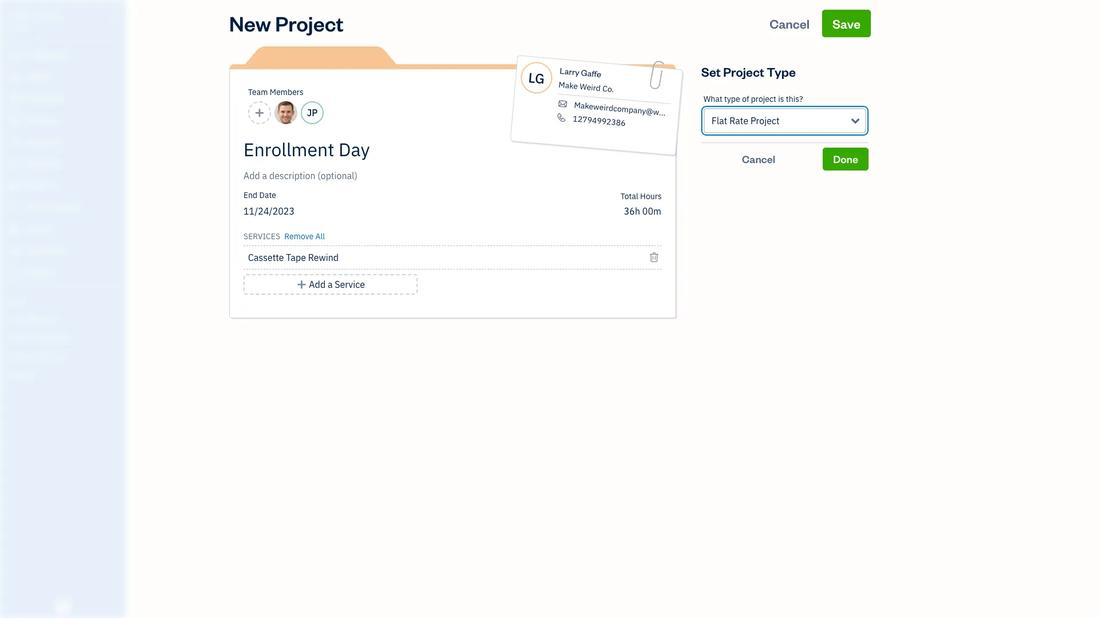 Task type: locate. For each thing, give the bounding box(es) containing it.
2 vertical spatial project
[[751, 115, 780, 127]]

turtle inc owner
[[9, 10, 60, 32]]

save
[[833, 15, 861, 32]]

cancel button up type
[[759, 10, 820, 37]]

total
[[621, 191, 638, 202]]

co.
[[602, 83, 615, 95]]

add a service
[[309, 279, 365, 291]]

0 vertical spatial cancel
[[770, 15, 810, 32]]

1 vertical spatial cancel button
[[701, 148, 816, 171]]

cancel button down flat rate project
[[701, 148, 816, 171]]

cancel
[[770, 15, 810, 32], [742, 152, 776, 166]]

cancel up type
[[770, 15, 810, 32]]

add team member image
[[254, 106, 265, 120]]

turtle
[[9, 10, 42, 22]]

hours
[[640, 191, 662, 202]]

1 vertical spatial project
[[723, 64, 764, 80]]

is
[[778, 94, 784, 104]]

set project type
[[701, 64, 796, 80]]

project for set
[[723, 64, 764, 80]]

team members
[[248, 87, 304, 97]]

envelope image
[[557, 99, 569, 109]]

end
[[244, 190, 257, 201]]

add a service button
[[244, 275, 418, 295]]

jp
[[307, 107, 318, 119]]

cancel down flat rate project
[[742, 152, 776, 166]]

bank connections image
[[9, 352, 123, 361]]

settings image
[[9, 370, 123, 379]]

type
[[767, 64, 796, 80]]

project
[[275, 10, 344, 37], [723, 64, 764, 80], [751, 115, 780, 127]]

total hours
[[621, 191, 662, 202]]

make
[[558, 80, 578, 91]]

cancel button
[[759, 10, 820, 37], [701, 148, 816, 171]]

this?
[[786, 94, 803, 104]]

set
[[701, 64, 721, 80]]

end date
[[244, 190, 276, 201]]

client image
[[7, 72, 21, 83]]

Project Name text field
[[244, 138, 559, 161]]

0 vertical spatial cancel button
[[759, 10, 820, 37]]

apps image
[[9, 297, 123, 306]]

payment image
[[7, 137, 21, 148]]

lg
[[528, 68, 546, 88]]

remove project service image
[[649, 251, 660, 265]]

plus image
[[296, 278, 307, 292]]

team
[[248, 87, 268, 97]]

project image
[[7, 181, 21, 192]]

larry
[[560, 65, 580, 78]]

remove
[[284, 232, 314, 242]]

1 vertical spatial cancel
[[742, 152, 776, 166]]

Project Type field
[[704, 108, 866, 134]]

members
[[270, 87, 304, 97]]

all
[[315, 232, 325, 242]]

date
[[259, 190, 276, 201]]

done
[[833, 152, 858, 166]]

rate
[[730, 115, 749, 127]]

0 vertical spatial project
[[275, 10, 344, 37]]



Task type: vqa. For each thing, say whether or not it's contained in the screenshot.
Cassette
yes



Task type: describe. For each thing, give the bounding box(es) containing it.
Hourly Budget text field
[[624, 206, 662, 217]]

services
[[244, 232, 280, 242]]

items and services image
[[9, 334, 123, 343]]

what type of project is this? element
[[701, 85, 869, 143]]

project
[[751, 94, 776, 104]]

type
[[724, 94, 740, 104]]

done button
[[823, 148, 869, 171]]

new project
[[229, 10, 344, 37]]

new
[[229, 10, 271, 37]]

tape
[[286, 252, 306, 264]]

money image
[[7, 224, 21, 236]]

freshbooks image
[[54, 601, 72, 614]]

End date in  format text field
[[244, 206, 383, 217]]

of
[[742, 94, 749, 104]]

expense image
[[7, 159, 21, 170]]

a
[[328, 279, 333, 291]]

remove all button
[[282, 228, 325, 244]]

Project Description text field
[[244, 169, 559, 183]]

makeweirdcompany@weird.co
[[574, 100, 684, 120]]

dashboard image
[[7, 50, 21, 61]]

invoice image
[[7, 115, 21, 127]]

team members image
[[9, 315, 123, 324]]

services remove all
[[244, 232, 325, 242]]

service
[[335, 279, 365, 291]]

project inside 'field'
[[751, 115, 780, 127]]

inc
[[44, 10, 60, 22]]

add
[[309, 279, 326, 291]]

flat rate project
[[712, 115, 780, 127]]

timer image
[[7, 202, 21, 214]]

owner
[[9, 23, 30, 32]]

what
[[704, 94, 723, 104]]

12794992386
[[573, 114, 626, 128]]

larry gaffe make weird co.
[[558, 65, 615, 95]]

chart image
[[7, 246, 21, 257]]

rewind
[[308, 252, 339, 264]]

cassette
[[248, 252, 284, 264]]

report image
[[7, 268, 21, 279]]

estimate image
[[7, 93, 21, 105]]

project for new
[[275, 10, 344, 37]]

save button
[[822, 10, 871, 37]]

flat
[[712, 115, 728, 127]]

gaffe
[[581, 67, 602, 80]]

what type of project is this?
[[704, 94, 803, 104]]

main element
[[0, 0, 155, 619]]

cassette tape rewind
[[248, 252, 339, 264]]

phone image
[[556, 113, 568, 123]]

weird
[[579, 81, 601, 93]]



